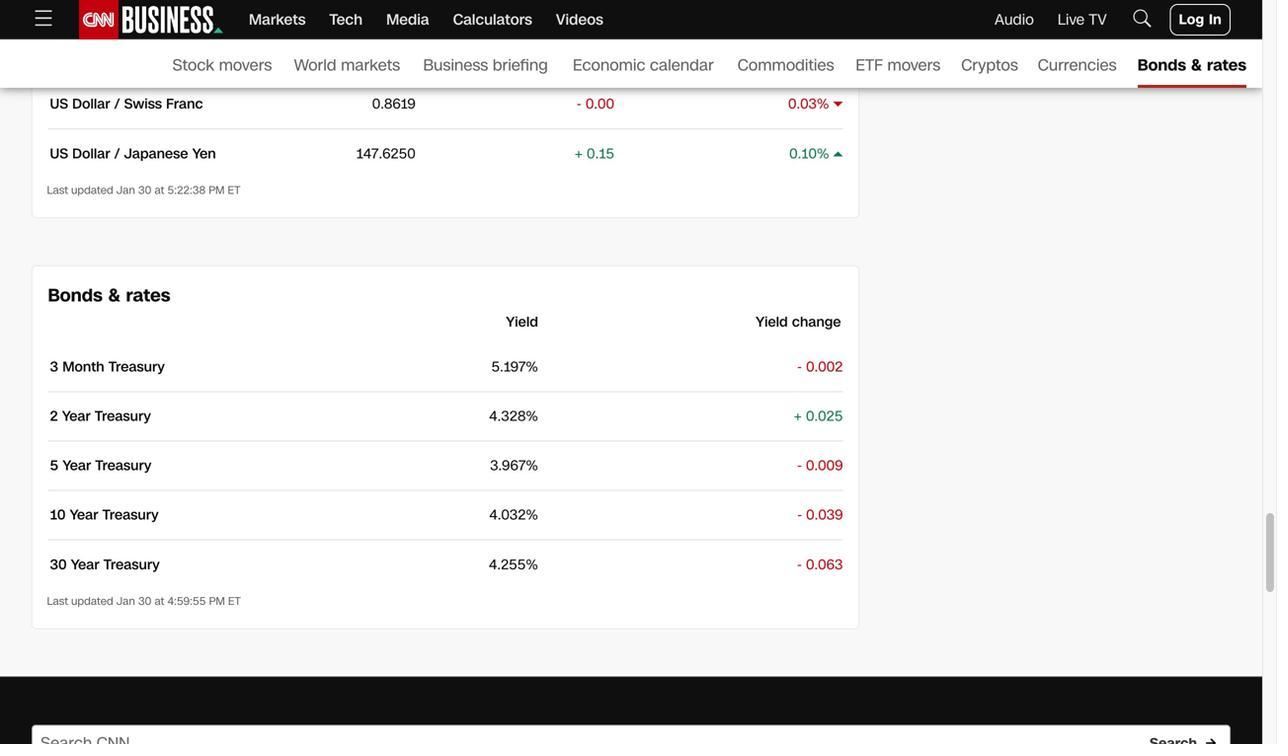 Task type: describe. For each thing, give the bounding box(es) containing it.
0 horizontal spatial rates
[[126, 283, 170, 308]]

et for jan 30 at 4:59:55 pm et
[[228, 594, 241, 609]]

dollar right canadian
[[190, 45, 228, 64]]

jan for jan 30 at 5:22:38 pm et
[[116, 183, 135, 198]]

0 vertical spatial rates
[[1207, 54, 1247, 77]]

canadian
[[124, 45, 186, 64]]

5.197 %
[[492, 358, 538, 377]]

audio
[[995, 9, 1034, 30]]

5:22:38
[[167, 183, 206, 198]]

0 vertical spatial bonds
[[1138, 54, 1186, 77]]

cryptos
[[961, 54, 1018, 77]]

5 year treasury
[[50, 456, 151, 476]]

4.328
[[489, 407, 526, 426]]

30 for jan 30 at 4:59:55 pm et
[[138, 594, 151, 609]]

treasury for 30 year treasury
[[103, 556, 160, 575]]

media link
[[386, 0, 429, 40]]

0.03 %
[[788, 94, 829, 114]]

2 year treasury
[[50, 407, 151, 426]]

at for 5:22:38
[[155, 183, 164, 198]]

30 year treasury
[[50, 556, 160, 575]]

% down 0.03 %
[[817, 144, 829, 163]]

4:59:55
[[167, 594, 206, 609]]

ui arrow right thick image
[[1205, 738, 1217, 745]]

3.967 %
[[490, 456, 538, 476]]

world
[[294, 54, 336, 77]]

pm for 5:22:38
[[209, 183, 225, 198]]

updated for jan 30 at 4:59:55 pm et
[[71, 594, 113, 609]]

0.10 % for + 0.15
[[789, 144, 829, 163]]

yield  change
[[756, 313, 841, 332]]

% left etf
[[817, 45, 829, 64]]

us dollar / japanese yen
[[50, 144, 216, 163]]

- 0.063
[[797, 556, 843, 575]]

0.009
[[806, 456, 843, 476]]

economic calendar
[[573, 54, 714, 77]]

markets
[[341, 54, 400, 77]]

1 vertical spatial 30
[[50, 556, 67, 575]]

us dollar / swiss franc
[[50, 94, 203, 114]]

- for 5.197
[[797, 358, 802, 377]]

1 horizontal spatial bonds & rates
[[1138, 54, 1247, 77]]

briefing
[[493, 54, 548, 77]]

% up 4.328 %
[[526, 358, 538, 377]]

currencies
[[1038, 54, 1117, 77]]

business
[[423, 54, 488, 77]]

0.00 for 0.8619
[[586, 94, 615, 114]]

% down 5.197 % at the left
[[526, 407, 538, 426]]

business briefing link
[[423, 39, 557, 88]]

0.063
[[806, 556, 843, 575]]

+ 0.025
[[794, 407, 843, 426]]

0.039
[[806, 506, 843, 525]]

- 0.009
[[797, 456, 843, 476]]

yen
[[192, 144, 216, 163]]

business briefing
[[423, 54, 548, 77]]

us for us dollar / japanese yen
[[50, 144, 68, 163]]

dollar for us dollar / swiss franc
[[72, 94, 110, 114]]

5
[[50, 456, 58, 476]]

calendar
[[650, 54, 714, 77]]

franc
[[166, 94, 203, 114]]

1.3402
[[372, 45, 416, 64]]

etf movers
[[856, 54, 941, 77]]

- for 4.032
[[797, 506, 802, 525]]

0.8619
[[372, 94, 416, 114]]

last updated jan 30 at 5:22:38 pm et
[[47, 183, 241, 198]]

year for 30 year
[[71, 556, 99, 575]]

updated for jan 30 at 5:22:38 pm et
[[71, 183, 113, 198]]

live tv link
[[1058, 9, 1107, 30]]

tech
[[329, 9, 363, 30]]

0.025
[[806, 407, 843, 426]]

- 0.00 for 0.8619
[[577, 94, 615, 114]]

147.6250
[[356, 144, 416, 163]]

4.032
[[489, 506, 526, 525]]

at for 4:59:55
[[155, 594, 164, 609]]

month
[[62, 358, 104, 377]]

markets link
[[249, 0, 306, 40]]

2
[[50, 407, 58, 426]]

0.03
[[788, 94, 817, 114]]

0.00 for 1.3402
[[586, 45, 615, 64]]

stock movers link
[[172, 39, 278, 88]]

cryptos link
[[961, 39, 1022, 88]]

last for last updated jan 30 at 4:59:55 pm et
[[47, 594, 68, 609]]

0.002
[[806, 358, 843, 377]]

change
[[792, 313, 841, 332]]

world markets
[[294, 54, 400, 77]]

bonds & rates link
[[1138, 39, 1247, 88]]

4.032 %
[[489, 506, 538, 525]]

movers for stock movers
[[219, 54, 272, 77]]

- 0.00 for 1.3402
[[577, 45, 615, 64]]

japanese
[[124, 144, 188, 163]]

stock movers
[[172, 54, 272, 77]]

0.10 for 0.15
[[789, 144, 817, 163]]

4.328 %
[[489, 407, 538, 426]]

1 vertical spatial bonds & rates
[[48, 283, 170, 308]]

+ 0.15
[[575, 144, 615, 163]]

calculators
[[453, 9, 532, 30]]

1 vertical spatial bonds
[[48, 283, 103, 308]]

0.15
[[587, 144, 615, 163]]

log
[[1179, 10, 1205, 29]]



Task type: locate. For each thing, give the bounding box(es) containing it.
commodities link
[[738, 39, 840, 88]]

bonds up month
[[48, 283, 103, 308]]

et for jan 30 at 5:22:38 pm et
[[228, 183, 241, 198]]

last updated jan 30 at 4:59:55 pm et
[[47, 594, 241, 609]]

updated
[[71, 183, 113, 198], [71, 594, 113, 609]]

dollar
[[72, 45, 110, 64], [190, 45, 228, 64], [72, 94, 110, 114], [72, 144, 110, 163]]

et right 5:22:38
[[228, 183, 241, 198]]

1 et from the top
[[228, 183, 241, 198]]

treasury down 3 month treasury
[[95, 407, 151, 426]]

treasury for 2 year treasury
[[95, 407, 151, 426]]

1 at from the top
[[155, 183, 164, 198]]

movers right stock
[[219, 54, 272, 77]]

/ left canadian
[[114, 45, 120, 64]]

et right 4:59:55
[[228, 594, 241, 609]]

treasury for 5 year treasury
[[95, 456, 151, 476]]

pm for 4:59:55
[[209, 594, 225, 609]]

- 0.039
[[797, 506, 843, 525]]

0 vertical spatial 0.10
[[789, 45, 817, 64]]

0.00 down the videos link
[[586, 45, 615, 64]]

0 vertical spatial updated
[[71, 183, 113, 198]]

10 year treasury
[[50, 506, 159, 525]]

1 vertical spatial updated
[[71, 594, 113, 609]]

movers for etf movers
[[888, 54, 941, 77]]

1 0.00 from the top
[[586, 45, 615, 64]]

30 down japanese
[[138, 183, 151, 198]]

2 updated from the top
[[71, 594, 113, 609]]

stock
[[172, 54, 214, 77]]

3
[[50, 358, 58, 377]]

swiss
[[124, 94, 162, 114]]

bonds & rates
[[1138, 54, 1247, 77], [48, 283, 170, 308]]

jan down us dollar / japanese yen
[[116, 183, 135, 198]]

2 last from the top
[[47, 594, 68, 609]]

& down log in link
[[1191, 54, 1202, 77]]

1 / from the top
[[114, 45, 120, 64]]

+ for + 0.15
[[575, 144, 583, 163]]

Search text field
[[32, 726, 1231, 745]]

1 vertical spatial at
[[155, 594, 164, 609]]

1 horizontal spatial rates
[[1207, 54, 1247, 77]]

1 movers from the left
[[219, 54, 272, 77]]

1 horizontal spatial +
[[794, 407, 802, 426]]

+ for + 0.025
[[794, 407, 802, 426]]

year
[[62, 407, 91, 426], [63, 456, 91, 476], [70, 506, 98, 525], [71, 556, 99, 575]]

1 horizontal spatial bonds
[[1138, 54, 1186, 77]]

dollar left swiss
[[72, 94, 110, 114]]

1 last from the top
[[47, 183, 68, 198]]

0 vertical spatial /
[[114, 45, 120, 64]]

- for 3.967
[[797, 456, 802, 476]]

3 month treasury
[[50, 358, 165, 377]]

0 vertical spatial pm
[[209, 183, 225, 198]]

0 horizontal spatial +
[[575, 144, 583, 163]]

updated down 30 year treasury
[[71, 594, 113, 609]]

- for 4.255
[[797, 556, 802, 575]]

- 0.002
[[797, 358, 843, 377]]

tv
[[1089, 9, 1107, 30]]

live
[[1058, 9, 1085, 30]]

last for last updated jan 30 at 5:22:38 pm et
[[47, 183, 68, 198]]

pm right 5:22:38
[[209, 183, 225, 198]]

currencies link
[[1038, 39, 1122, 88]]

yield for yield  change
[[756, 313, 788, 332]]

1 horizontal spatial movers
[[888, 54, 941, 77]]

us down open menu icon
[[50, 45, 68, 64]]

in
[[1209, 10, 1222, 29]]

jan down 30 year treasury
[[116, 594, 135, 609]]

bonds down search icon
[[1138, 54, 1186, 77]]

3.967
[[490, 456, 526, 476]]

0 horizontal spatial yield
[[506, 313, 538, 332]]

0 vertical spatial - 0.00
[[577, 45, 615, 64]]

0.10 % up 0.03 %
[[789, 45, 829, 64]]

commodities
[[738, 54, 834, 77]]

4.255 %
[[489, 556, 538, 575]]

/ for swiss
[[114, 94, 120, 114]]

2 vertical spatial /
[[114, 144, 120, 163]]

yield
[[506, 313, 538, 332], [756, 313, 788, 332]]

year for 2 year
[[62, 407, 91, 426]]

0.10 up the 0.03
[[789, 45, 817, 64]]

economic calendar link
[[573, 39, 722, 88]]

0 horizontal spatial bonds & rates
[[48, 283, 170, 308]]

tech link
[[329, 0, 363, 40]]

treasury up 10 year treasury
[[95, 456, 151, 476]]

1 vertical spatial last
[[47, 594, 68, 609]]

bonds & rates up 3 month treasury
[[48, 283, 170, 308]]

2 at from the top
[[155, 594, 164, 609]]

etf movers link
[[856, 39, 946, 88]]

0 vertical spatial et
[[228, 183, 241, 198]]

0 vertical spatial 0.00
[[586, 45, 615, 64]]

2 yield from the left
[[756, 313, 788, 332]]

1 pm from the top
[[209, 183, 225, 198]]

1 horizontal spatial &
[[1191, 54, 1202, 77]]

open menu icon image
[[32, 6, 55, 30]]

treasury for 10 year treasury
[[102, 506, 159, 525]]

1 vertical spatial 0.10 %
[[789, 144, 829, 163]]

treasury right month
[[109, 358, 165, 377]]

us
[[50, 45, 68, 64], [50, 94, 68, 114], [50, 144, 68, 163]]

1 vertical spatial &
[[108, 283, 120, 308]]

treasury up last updated jan 30 at 4:59:55 pm et
[[103, 556, 160, 575]]

rates
[[1207, 54, 1247, 77], [126, 283, 170, 308]]

1 updated from the top
[[71, 183, 113, 198]]

- for 0.8619
[[577, 94, 582, 114]]

world markets link
[[294, 39, 407, 88]]

0 vertical spatial &
[[1191, 54, 1202, 77]]

year down 10 year treasury
[[71, 556, 99, 575]]

- down videos
[[577, 45, 582, 64]]

2 0.00 from the top
[[586, 94, 615, 114]]

search icon image
[[1131, 6, 1154, 30]]

0 horizontal spatial movers
[[219, 54, 272, 77]]

last down 30 year treasury
[[47, 594, 68, 609]]

2 / from the top
[[114, 94, 120, 114]]

0.00 down economic at top
[[586, 94, 615, 114]]

year for 5 year
[[63, 456, 91, 476]]

videos link
[[556, 0, 603, 40]]

0 vertical spatial last
[[47, 183, 68, 198]]

log in link
[[1170, 4, 1231, 36]]

% down '3.967 %'
[[526, 506, 538, 525]]

1 horizontal spatial yield
[[756, 313, 788, 332]]

/ left japanese
[[114, 144, 120, 163]]

+ left 0.025
[[794, 407, 802, 426]]

calculators link
[[453, 0, 532, 40]]

1 vertical spatial - 0.00
[[577, 94, 615, 114]]

1 vertical spatial /
[[114, 94, 120, 114]]

1 vertical spatial +
[[794, 407, 802, 426]]

yield for yield
[[506, 313, 538, 332]]

dollar for us dollar / canadian dollar
[[72, 45, 110, 64]]

1 vertical spatial 0.10
[[789, 144, 817, 163]]

rates up 3 month treasury
[[126, 283, 170, 308]]

0.10 % down 0.03 %
[[789, 144, 829, 163]]

- left 0.063
[[797, 556, 802, 575]]

2 0.10 from the top
[[789, 144, 817, 163]]

us down the us dollar / swiss franc
[[50, 144, 68, 163]]

movers inside etf movers link
[[888, 54, 941, 77]]

treasury
[[109, 358, 165, 377], [95, 407, 151, 426], [95, 456, 151, 476], [102, 506, 159, 525], [103, 556, 160, 575]]

treasury for 3 month treasury
[[109, 358, 165, 377]]

jan for jan 30 at 4:59:55 pm et
[[116, 594, 135, 609]]

1 vertical spatial rates
[[126, 283, 170, 308]]

1 yield from the left
[[506, 313, 538, 332]]

- 0.00 down the videos link
[[577, 45, 615, 64]]

0.10 down the 0.03
[[789, 144, 817, 163]]

/ for japanese
[[114, 144, 120, 163]]

0 vertical spatial us
[[50, 45, 68, 64]]

None search field
[[32, 726, 1231, 745]]

2 pm from the top
[[209, 594, 225, 609]]

% down commodities link
[[817, 94, 829, 114]]

0 vertical spatial jan
[[116, 183, 135, 198]]

2 et from the top
[[228, 594, 241, 609]]

1 jan from the top
[[116, 183, 135, 198]]

& up 3 month treasury
[[108, 283, 120, 308]]

live tv
[[1058, 9, 1107, 30]]

%
[[817, 45, 829, 64], [817, 94, 829, 114], [817, 144, 829, 163], [526, 358, 538, 377], [526, 407, 538, 426], [526, 456, 538, 476], [526, 506, 538, 525], [526, 556, 538, 575]]

updated down us dollar / japanese yen
[[71, 183, 113, 198]]

0 horizontal spatial bonds
[[48, 283, 103, 308]]

us dollar / canadian dollar
[[50, 45, 228, 64]]

etf
[[856, 54, 883, 77]]

yield left change at the right top
[[756, 313, 788, 332]]

0 horizontal spatial &
[[108, 283, 120, 308]]

1 vertical spatial jan
[[116, 594, 135, 609]]

1 vertical spatial 0.00
[[586, 94, 615, 114]]

0.10 %
[[789, 45, 829, 64], [789, 144, 829, 163]]

0 vertical spatial 30
[[138, 183, 151, 198]]

1 0.10 % from the top
[[789, 45, 829, 64]]

us for us dollar / canadian dollar
[[50, 45, 68, 64]]

1 0.10 from the top
[[789, 45, 817, 64]]

treasury up 30 year treasury
[[102, 506, 159, 525]]

markets
[[249, 9, 306, 30]]

yield up 5.197 % at the left
[[506, 313, 538, 332]]

30 down 10
[[50, 556, 67, 575]]

1 us from the top
[[50, 45, 68, 64]]

pm
[[209, 183, 225, 198], [209, 594, 225, 609]]

movers right etf
[[888, 54, 941, 77]]

4.255
[[489, 556, 526, 575]]

last down us dollar / japanese yen
[[47, 183, 68, 198]]

/
[[114, 45, 120, 64], [114, 94, 120, 114], [114, 144, 120, 163]]

dollar down the us dollar / swiss franc
[[72, 144, 110, 163]]

10
[[50, 506, 66, 525]]

dollar up the us dollar / swiss franc
[[72, 45, 110, 64]]

/ left swiss
[[114, 94, 120, 114]]

at left 4:59:55
[[155, 594, 164, 609]]

movers inside stock movers link
[[219, 54, 272, 77]]

dollar for us dollar / japanese yen
[[72, 144, 110, 163]]

et
[[228, 183, 241, 198], [228, 594, 241, 609]]

1 vertical spatial et
[[228, 594, 241, 609]]

pm right 4:59:55
[[209, 594, 225, 609]]

- 0.00
[[577, 45, 615, 64], [577, 94, 615, 114]]

year right 2
[[62, 407, 91, 426]]

0 vertical spatial at
[[155, 183, 164, 198]]

1 vertical spatial pm
[[209, 594, 225, 609]]

economic
[[573, 54, 646, 77]]

audio link
[[995, 9, 1034, 30]]

- 0.00 down economic at top
[[577, 94, 615, 114]]

30 for jan 30 at 5:22:38 pm et
[[138, 183, 151, 198]]

+ left 0.15
[[575, 144, 583, 163]]

year right 5
[[63, 456, 91, 476]]

bonds & rates down log
[[1138, 54, 1247, 77]]

0.10
[[789, 45, 817, 64], [789, 144, 817, 163]]

us left swiss
[[50, 94, 68, 114]]

last
[[47, 183, 68, 198], [47, 594, 68, 609]]

- for 1.3402
[[577, 45, 582, 64]]

0.10 % for - 0.00
[[789, 45, 829, 64]]

2 jan from the top
[[116, 594, 135, 609]]

5.197
[[492, 358, 526, 377]]

/ for canadian
[[114, 45, 120, 64]]

2 vertical spatial 30
[[138, 594, 151, 609]]

2 us from the top
[[50, 94, 68, 114]]

us for us dollar / swiss franc
[[50, 94, 68, 114]]

0 vertical spatial 0.10 %
[[789, 45, 829, 64]]

2 0.10 % from the top
[[789, 144, 829, 163]]

year right 10
[[70, 506, 98, 525]]

rates down in at the top right of page
[[1207, 54, 1247, 77]]

at left 5:22:38
[[155, 183, 164, 198]]

2 movers from the left
[[888, 54, 941, 77]]

30
[[138, 183, 151, 198], [50, 556, 67, 575], [138, 594, 151, 609]]

- left 0.002
[[797, 358, 802, 377]]

bonds
[[1138, 54, 1186, 77], [48, 283, 103, 308]]

% down 4.032 % on the bottom of the page
[[526, 556, 538, 575]]

1 vertical spatial us
[[50, 94, 68, 114]]

% up 4.032 % on the bottom of the page
[[526, 456, 538, 476]]

- left 0.009
[[797, 456, 802, 476]]

&
[[1191, 54, 1202, 77], [108, 283, 120, 308]]

movers
[[219, 54, 272, 77], [888, 54, 941, 77]]

3 / from the top
[[114, 144, 120, 163]]

3 us from the top
[[50, 144, 68, 163]]

0.00
[[586, 45, 615, 64], [586, 94, 615, 114]]

2 vertical spatial us
[[50, 144, 68, 163]]

2 - 0.00 from the top
[[577, 94, 615, 114]]

0 vertical spatial +
[[575, 144, 583, 163]]

1 - 0.00 from the top
[[577, 45, 615, 64]]

- down economic at top
[[577, 94, 582, 114]]

year for 10 year
[[70, 506, 98, 525]]

log in
[[1179, 10, 1222, 29]]

30 left 4:59:55
[[138, 594, 151, 609]]

videos
[[556, 9, 603, 30]]

media
[[386, 9, 429, 30]]

- left the 0.039 on the bottom right of the page
[[797, 506, 802, 525]]

0 vertical spatial bonds & rates
[[1138, 54, 1247, 77]]

0.10 for 0.00
[[789, 45, 817, 64]]



Task type: vqa. For each thing, say whether or not it's contained in the screenshot.
left their
no



